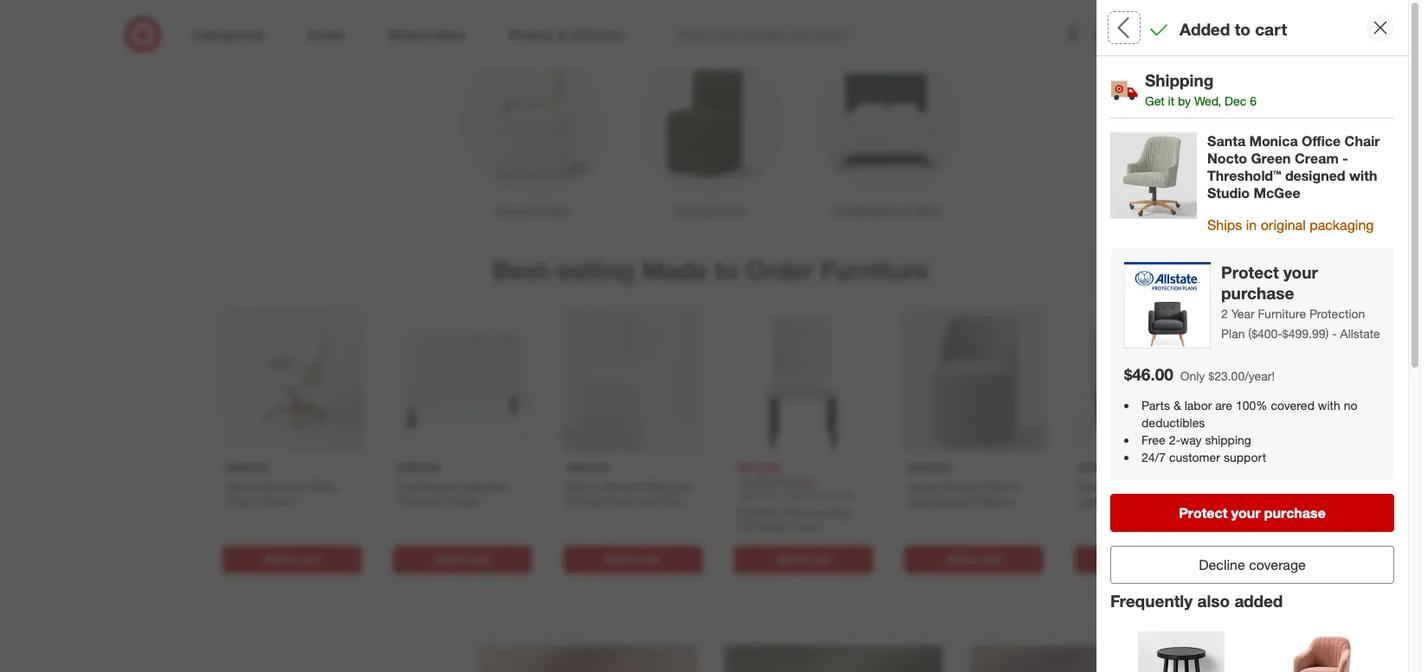 Task type: vqa. For each thing, say whether or not it's contained in the screenshot.
SHIPS IN ORIGINAL PACKAGING
yes



Task type: locate. For each thing, give the bounding box(es) containing it.
$216.00 reg $240.00 sale
[[737, 460, 816, 488]]

threshold™ down skirted
[[575, 509, 635, 524]]

protect for protect your purchase
[[1179, 504, 1228, 522]]

added
[[1235, 591, 1283, 611]]

1 vertical spatial furniture
[[1258, 306, 1306, 321]]

shipping up exclusions apply. link
[[1142, 359, 1195, 376]]

dining inside $320.00 jessa dining chair in gray boucle milano elephant - threshold™
[[943, 479, 977, 494]]

monica for threshold™
[[1305, 70, 1353, 87]]

6 down edit location button
[[1230, 339, 1238, 356]]

chair inside $250.00 samy skirted slipcover dining chair twill white - threshold™
[[605, 494, 633, 509]]

2 horizontal spatial studio
[[1359, 105, 1401, 122]]

threshold™ down milano
[[967, 509, 1028, 524]]

furniture down linen
[[780, 535, 828, 550]]

0 vertical spatial purchase
[[1221, 283, 1294, 303]]

1 vertical spatial get
[[1111, 339, 1133, 356]]

1 horizontal spatial nocto
[[1207, 149, 1247, 167]]

samy skirted slipcover dining chair twill white - threshold™ image
[[560, 307, 706, 453]]

white down parsons
[[757, 520, 788, 535]]

chair
[[1263, 87, 1298, 105], [1345, 132, 1380, 149], [980, 479, 1009, 494], [226, 494, 255, 509], [605, 494, 633, 509], [822, 505, 851, 520]]

cart for santa monica office chair cream - threshold™ designed with studio mcgee
[[300, 552, 320, 565]]

get down "shipping"
[[1145, 93, 1165, 108]]

$250.00
[[567, 460, 610, 475]]

monica up threshold
[[1305, 70, 1353, 87]]

1 vertical spatial 6
[[1230, 339, 1238, 356]]

2 vertical spatial cream
[[258, 494, 294, 509]]

cart for samy skirted slipcover dining chair twill white - threshold™
[[641, 552, 661, 565]]

protect inside button
[[1179, 504, 1228, 522]]

white down slipcover
[[663, 494, 694, 509]]

0 vertical spatial your
[[1284, 263, 1318, 283]]

allstate
[[1340, 326, 1380, 341]]

add to cart for parsons dining chair off white linen - skyline furniture
[[776, 552, 832, 565]]

santa inside santa monica office chair - threshold™ designed with studio mcgee threshold designed w/studio mcgee
[[1263, 70, 1301, 87]]

0 horizontal spatial studio
[[252, 524, 287, 539]]

2 add to cart from the left
[[435, 552, 491, 565]]

0 vertical spatial free
[[1111, 359, 1138, 376]]

1 horizontal spatial by
[[1178, 93, 1191, 108]]

order
[[746, 255, 814, 286]]

1 vertical spatial protect
[[1179, 504, 1228, 522]]

dining inside the parsons dining chair off white linen - skyline furniture
[[785, 505, 819, 520]]

office for threshold™
[[1357, 70, 1396, 87]]

monica up $450.00
[[1250, 132, 1298, 149]]

monica down $330.00
[[261, 479, 301, 494]]

& inside headboards & beds 'link'
[[903, 204, 911, 219]]

chair inside the parsons dining chair off white linen - skyline furniture
[[822, 505, 851, 520]]

4 add to cart from the left
[[776, 552, 832, 565]]

6 inside shipping get it by wed, dec 6
[[1250, 93, 1257, 108]]

1 horizontal spatial it
[[1168, 93, 1175, 108]]

in inside $320.00 jessa dining chair in gray boucle milano elephant - threshold™
[[1013, 479, 1022, 494]]

0 horizontal spatial santa
[[226, 479, 257, 494]]

free up 24/7
[[1142, 432, 1166, 447]]

- inside santa monica office chair nocto green cream - threshold™ designed with studio mcgee
[[1343, 149, 1348, 167]]

1 horizontal spatial white
[[757, 520, 788, 535]]

0 vertical spatial dec
[[1225, 93, 1247, 108]]

0 horizontal spatial shipping
[[1142, 359, 1195, 376]]

furniture
[[821, 255, 929, 286], [1258, 306, 1306, 321], [780, 535, 828, 550]]

office
[[1357, 70, 1396, 87], [1302, 132, 1341, 149], [304, 479, 336, 494]]

office for green
[[1302, 132, 1341, 149]]

1 vertical spatial nocto
[[1151, 223, 1191, 241]]

$46.00 only $23.00/year!
[[1124, 365, 1275, 385]]

0 horizontal spatial free
[[1111, 359, 1138, 376]]

0 horizontal spatial get
[[1111, 339, 1133, 356]]

it down "shipping"
[[1168, 93, 1175, 108]]

cart for parsons dining chair off white linen - skyline furniture
[[811, 552, 832, 565]]

add to cart button
[[222, 545, 362, 573], [393, 545, 532, 573], [563, 545, 703, 573], [734, 545, 873, 573], [905, 545, 1044, 573]]

get down "ship" on the top of the page
[[1111, 339, 1133, 356]]

dec down added to cart on the right of page
[[1225, 93, 1247, 108]]

judah taupe cream image
[[1248, 253, 1285, 290]]

2 horizontal spatial cream
[[1295, 149, 1339, 167]]

& up deductibles
[[1174, 398, 1181, 413]]

with inside $330.00 santa monica office chair cream - threshold™ designed with studio mcgee
[[226, 524, 248, 539]]

chairs
[[537, 204, 572, 219], [712, 204, 747, 219]]

monica inside santa monica office chair nocto green cream - threshold™ designed with studio mcgee
[[1250, 132, 1298, 149]]

nocto inside santa monica office chair nocto green cream - threshold™ designed with studio mcgee
[[1207, 149, 1247, 167]]

cream inside $330.00 santa monica office chair cream - threshold™ designed with studio mcgee
[[258, 494, 294, 509]]

0 vertical spatial wed,
[[1194, 93, 1222, 108]]

chair inside santa monica office chair nocto green cream - threshold™ designed with studio mcgee
[[1345, 132, 1380, 149]]

protect for protect your purchase 2 year furniture protection plan ($400-$499.99) - allstate
[[1221, 263, 1279, 283]]

choose
[[1111, 15, 1184, 39]]

santa down 1 link
[[1263, 70, 1301, 87]]

threshold™ down threshold
[[1207, 167, 1281, 184]]

0 vertical spatial protect
[[1221, 263, 1279, 283]]

0 vertical spatial item
[[1140, 405, 1167, 423]]

by inside the get it by wed, dec 6 free shipping exclusions apply.
[[1148, 339, 1163, 356]]

ship
[[1111, 312, 1140, 330]]

nocto up the nocto green cream image
[[1151, 223, 1191, 241]]

jessa dining chair in gray boucle milano elephant - threshold™ image
[[901, 307, 1047, 453]]

add to cart
[[264, 552, 320, 565], [435, 552, 491, 565], [605, 552, 661, 565], [776, 552, 832, 565], [946, 552, 1002, 565]]

threshold™
[[1312, 87, 1386, 105], [1207, 167, 1281, 184], [226, 509, 286, 524], [575, 509, 635, 524], [967, 509, 1028, 524]]

cream image
[[1383, 253, 1420, 290]]

edit location button
[[1210, 312, 1279, 331]]

designed inside $330.00 santa monica office chair cream - threshold™ designed with studio mcgee
[[290, 509, 340, 524]]

green inside choose options dialog
[[1195, 223, 1235, 241]]

0 horizontal spatial item
[[1140, 405, 1167, 423]]

2 horizontal spatial in
[[1246, 216, 1257, 233]]

dialog
[[1097, 0, 1421, 673]]

threshold
[[1263, 140, 1309, 153]]

get it by wed, dec 6 free shipping exclusions apply.
[[1111, 339, 1238, 396]]

0 horizontal spatial green
[[1195, 223, 1235, 241]]

$350.00 link
[[390, 307, 536, 542]]

reg
[[737, 475, 753, 488]]

studio down $330.00
[[252, 524, 287, 539]]

0 vertical spatial cream
[[1295, 149, 1339, 167]]

by down ship to 28269
[[1148, 339, 1163, 356]]

monica inside santa monica office chair - threshold™ designed with studio mcgee threshold designed w/studio mcgee
[[1305, 70, 1353, 87]]

0 vertical spatial get
[[1145, 93, 1165, 108]]

1 vertical spatial item
[[1369, 507, 1396, 525]]

furniture inside the parsons dining chair off white linen - skyline furniture
[[780, 535, 828, 550]]

What can we help you find? suggestions appear below search field
[[667, 16, 1098, 54]]

1 vertical spatial office
[[1302, 132, 1341, 149]]

it up the $46.00
[[1137, 339, 1144, 356]]

0 vertical spatial office
[[1357, 70, 1396, 87]]

santa inside santa monica office chair nocto green cream - threshold™ designed with studio mcgee
[[1207, 132, 1246, 149]]

1 vertical spatial santa
[[1207, 132, 1246, 149]]

0 horizontal spatial in
[[1013, 479, 1022, 494]]

edit location
[[1211, 314, 1278, 329]]

1 horizontal spatial office
[[1302, 132, 1341, 149]]

purchase inside button
[[1264, 504, 1326, 522]]

add for santa monica office chair cream - threshold™ designed with studio mcgee
[[264, 552, 284, 565]]

skyline
[[737, 535, 776, 550]]

1 horizontal spatial item
[[1369, 507, 1396, 525]]

2 horizontal spatial office
[[1357, 70, 1396, 87]]

0 vertical spatial santa
[[1263, 70, 1301, 87]]

wed, inside the get it by wed, dec 6 free shipping exclusions apply.
[[1167, 339, 1198, 356]]

1 chairs from the left
[[537, 204, 572, 219]]

0 horizontal spatial nocto
[[1151, 223, 1191, 241]]

0 horizontal spatial your
[[1232, 504, 1261, 522]]

chairs right accent
[[537, 204, 572, 219]]

protect your purchase 2 year furniture protection plan ($400-$499.99) - allstate
[[1221, 263, 1380, 341]]

0 vertical spatial it
[[1168, 93, 1175, 108]]

6
[[1250, 93, 1257, 108], [1230, 339, 1238, 356]]

mcgee inside santa monica office chair nocto green cream - threshold™ designed with studio mcgee
[[1254, 184, 1301, 201]]

2 vertical spatial studio
[[252, 524, 287, 539]]

santa down $330.00
[[226, 479, 257, 494]]

1 horizontal spatial chairs
[[712, 204, 747, 219]]

dining up linen
[[785, 505, 819, 520]]

white inside the parsons dining chair off white linen - skyline furniture
[[757, 520, 788, 535]]

$330.00 santa monica office chair cream - threshold™ designed with studio mcgee
[[226, 460, 340, 539]]

0 vertical spatial &
[[903, 204, 911, 219]]

cream inside choose options dialog
[[1238, 223, 1282, 241]]

0 vertical spatial in
[[1246, 216, 1257, 233]]

with up santa monica office chair nocto green cream - threshold™ designed with studio mcgee
[[1327, 105, 1355, 122]]

wed, down "shipping"
[[1194, 93, 1222, 108]]

by inside shipping get it by wed, dec 6
[[1178, 93, 1191, 108]]

threshold™ down $330.00
[[226, 509, 286, 524]]

3 add to cart button from the left
[[563, 545, 703, 573]]

add
[[1340, 507, 1365, 525], [264, 552, 284, 565], [435, 552, 455, 565], [605, 552, 625, 565], [776, 552, 796, 565], [946, 552, 966, 565]]

furniture up ($400-
[[1258, 306, 1306, 321]]

added
[[1180, 19, 1230, 39]]

dialog containing added to cart
[[1097, 0, 1421, 673]]

cream up $450.00
[[1295, 149, 1339, 167]]

your right for
[[1232, 504, 1261, 522]]

1 vertical spatial in
[[1229, 405, 1240, 423]]

1 vertical spatial by
[[1148, 339, 1163, 356]]

1 horizontal spatial your
[[1284, 263, 1318, 283]]

get
[[1145, 93, 1165, 108], [1111, 339, 1133, 356]]

1 horizontal spatial shipping
[[1205, 432, 1251, 447]]

white
[[663, 494, 694, 509], [757, 520, 788, 535]]

0 vertical spatial 6
[[1250, 93, 1257, 108]]

- inside the parsons dining chair off white linen - skyline furniture
[[825, 520, 829, 535]]

1 vertical spatial wed,
[[1167, 339, 1198, 356]]

1 horizontal spatial studio
[[1207, 184, 1250, 201]]

add to cart for jessa dining chair in gray boucle milano elephant - threshold™
[[946, 552, 1002, 565]]

office inside santa monica office chair nocto green cream - threshold™ designed with studio mcgee
[[1302, 132, 1341, 149]]

0 horizontal spatial by
[[1148, 339, 1163, 356]]

in right ships on the right top of page
[[1246, 216, 1257, 233]]

green up $450.00
[[1251, 149, 1291, 167]]

santa for santa monica office chair nocto green cream - threshold™ designed with studio mcgee
[[1207, 132, 1246, 149]]

white inside $250.00 samy skirted slipcover dining chair twill white - threshold™
[[663, 494, 694, 509]]

green up dry velvet olive icon
[[1195, 223, 1235, 241]]

item for add
[[1369, 507, 1396, 525]]

0 vertical spatial furniture
[[821, 255, 929, 286]]

no
[[1344, 398, 1358, 413]]

1 vertical spatial purchase
[[1264, 504, 1326, 522]]

0 vertical spatial white
[[663, 494, 694, 509]]

1 vertical spatial studio
[[1207, 184, 1250, 201]]

& left the beds
[[903, 204, 911, 219]]

in right sold
[[1229, 405, 1240, 423]]

1 horizontal spatial green
[[1251, 149, 1291, 167]]

1 vertical spatial shipping
[[1205, 432, 1251, 447]]

2 vertical spatial furniture
[[780, 535, 828, 550]]

add to cart button for santa monica office chair cream - threshold™ designed with studio mcgee
[[222, 545, 362, 573]]

green
[[1251, 149, 1291, 167], [1195, 223, 1235, 241]]

& inside parts & labor are 100% covered with no deductibles free 2-way shipping 24/7 customer support
[[1174, 398, 1181, 413]]

0 vertical spatial by
[[1178, 93, 1191, 108]]

with down $330.00
[[226, 524, 248, 539]]

with inside parts & labor are 100% covered with no deductibles free 2-way shipping 24/7 customer support
[[1318, 398, 1341, 413]]

chair inside $330.00 santa monica office chair cream - threshold™ designed with studio mcgee
[[226, 494, 255, 509]]

0 vertical spatial nocto
[[1207, 149, 1247, 167]]

2-
[[1169, 432, 1181, 447]]

year
[[1231, 306, 1255, 321]]

1 horizontal spatial monica
[[1250, 132, 1298, 149]]

4 add to cart button from the left
[[734, 545, 873, 573]]

santa for santa monica office chair - threshold™ designed with studio mcgee threshold designed w/studio mcgee
[[1263, 70, 1301, 87]]

milano
[[978, 494, 1014, 509]]

beds
[[914, 204, 942, 219]]

($400-
[[1248, 326, 1283, 341]]

threshold™ up w/studio
[[1312, 87, 1386, 105]]

0 vertical spatial green
[[1251, 149, 1291, 167]]

shipping get it by wed, dec 6
[[1145, 70, 1257, 108]]

selling
[[557, 255, 635, 286]]

with
[[1327, 105, 1355, 122], [1350, 167, 1377, 184], [1318, 398, 1341, 413], [226, 524, 248, 539]]

0 vertical spatial shipping
[[1142, 359, 1195, 376]]

shipping
[[1145, 70, 1214, 90]]

designed
[[1263, 105, 1323, 122], [1312, 140, 1355, 153], [1285, 167, 1346, 184], [290, 509, 340, 524]]

twill
[[637, 494, 660, 509]]

purchase inside protect your purchase 2 year furniture protection plan ($400-$499.99) - allstate
[[1221, 283, 1294, 303]]

with down w/studio
[[1350, 167, 1377, 184]]

0 horizontal spatial chairs
[[537, 204, 572, 219]]

ship to 28269
[[1111, 312, 1199, 330]]

1 horizontal spatial cream
[[1238, 223, 1282, 241]]

dec down edit
[[1202, 339, 1227, 356]]

dining
[[674, 204, 709, 219], [943, 479, 977, 494], [567, 494, 601, 509], [785, 505, 819, 520]]

cream down $330.00
[[258, 494, 294, 509]]

nocto inside choose options dialog
[[1151, 223, 1191, 241]]

2 vertical spatial santa
[[226, 479, 257, 494]]

studio up w/studio
[[1359, 105, 1401, 122]]

1 vertical spatial monica
[[1250, 132, 1298, 149]]

2 vertical spatial in
[[1013, 479, 1022, 494]]

monica
[[1305, 70, 1353, 87], [1250, 132, 1298, 149], [261, 479, 301, 494]]

1 horizontal spatial free
[[1142, 432, 1166, 447]]

1 horizontal spatial santa
[[1207, 132, 1246, 149]]

your down ships in original packaging
[[1284, 263, 1318, 283]]

to inside choose options dialog
[[1144, 312, 1157, 330]]

1 vertical spatial &
[[1174, 398, 1181, 413]]

& for headboards
[[903, 204, 911, 219]]

with inside santa monica office chair - threshold™ designed with studio mcgee threshold designed w/studio mcgee
[[1327, 105, 1355, 122]]

furniture down the headboards
[[821, 255, 929, 286]]

0 horizontal spatial cream
[[258, 494, 294, 509]]

made
[[642, 255, 707, 286]]

in up milano
[[1013, 479, 1022, 494]]

5 add to cart button from the left
[[905, 545, 1044, 573]]

1 vertical spatial dec
[[1202, 339, 1227, 356]]

0 horizontal spatial monica
[[261, 479, 301, 494]]

also
[[1197, 591, 1230, 611]]

office inside santa monica office chair - threshold™ designed with studio mcgee threshold designed w/studio mcgee
[[1357, 70, 1396, 87]]

nocto green cream
[[1151, 223, 1282, 241]]

1 horizontal spatial 6
[[1250, 93, 1257, 108]]

chairs up best-selling made to order furniture
[[712, 204, 747, 219]]

free inside parts & labor are 100% covered with no deductibles free 2-way shipping 24/7 customer support
[[1142, 432, 1166, 447]]

5 add to cart from the left
[[946, 552, 1002, 565]]

dec
[[1225, 93, 1247, 108], [1202, 339, 1227, 356]]

your inside button
[[1232, 504, 1261, 522]]

3 add to cart from the left
[[605, 552, 661, 565]]

1 add to cart button from the left
[[222, 545, 362, 573]]

your for protect your purchase 2 year furniture protection plan ($400-$499.99) - allstate
[[1284, 263, 1318, 283]]

with left no
[[1318, 398, 1341, 413]]

purchase up 'year'
[[1221, 283, 1294, 303]]

dining up 'boucle'
[[943, 479, 977, 494]]

protect your purchase
[[1179, 504, 1326, 522]]

2 horizontal spatial monica
[[1305, 70, 1353, 87]]

dining inside $250.00 samy skirted slipcover dining chair twill white - threshold™
[[567, 494, 601, 509]]

mcgee
[[1263, 122, 1310, 139], [1263, 155, 1297, 168], [1254, 184, 1301, 201], [290, 524, 330, 539]]

0 horizontal spatial it
[[1137, 339, 1144, 356]]

in
[[1246, 216, 1257, 233], [1229, 405, 1240, 423], [1013, 479, 1022, 494]]

get inside the get it by wed, dec 6 free shipping exclusions apply.
[[1111, 339, 1133, 356]]

your inside protect your purchase 2 year furniture protection plan ($400-$499.99) - allstate
[[1284, 263, 1318, 283]]

dec inside the get it by wed, dec 6 free shipping exclusions apply.
[[1202, 339, 1227, 356]]

wed, inside shipping get it by wed, dec 6
[[1194, 93, 1222, 108]]

free
[[1111, 359, 1138, 376], [1142, 432, 1166, 447]]

0 horizontal spatial office
[[304, 479, 336, 494]]

nocto left threshold
[[1207, 149, 1247, 167]]

studio up ships on the right top of page
[[1207, 184, 1250, 201]]

in for this item isn't sold in stores
[[1229, 405, 1240, 423]]

1 horizontal spatial get
[[1145, 93, 1165, 108]]

1 vertical spatial white
[[757, 520, 788, 535]]

by down "shipping"
[[1178, 93, 1191, 108]]

item inside button
[[1369, 507, 1396, 525]]

2 vertical spatial monica
[[261, 479, 301, 494]]

ships in original packaging
[[1207, 216, 1374, 233]]

1 vertical spatial your
[[1232, 504, 1261, 522]]

0 horizontal spatial &
[[903, 204, 911, 219]]

purchase up coverage
[[1264, 504, 1326, 522]]

chairs for dining chairs
[[712, 204, 747, 219]]

1 add to cart from the left
[[264, 552, 320, 565]]

santa down shipping get it by wed, dec 6
[[1207, 132, 1246, 149]]

deductibles
[[1142, 415, 1205, 430]]

protect inside protect your purchase 2 year furniture protection plan ($400-$499.99) - allstate
[[1221, 263, 1279, 283]]

add to cart button for parsons dining chair off white linen - skyline furniture
[[734, 545, 873, 573]]

dining down samy
[[567, 494, 601, 509]]

1 vertical spatial cream
[[1238, 223, 1282, 241]]

0 horizontal spatial 6
[[1230, 339, 1238, 356]]

cream up judah taupe cream icon
[[1238, 223, 1282, 241]]

protection
[[1310, 306, 1365, 321]]

threshold™ inside $250.00 samy skirted slipcover dining chair twill white - threshold™
[[575, 509, 635, 524]]

2 chairs from the left
[[712, 204, 747, 219]]

choose options dialog
[[1097, 0, 1421, 673]]

0 vertical spatial monica
[[1305, 70, 1353, 87]]

- inside $330.00 santa monica office chair cream - threshold™ designed with studio mcgee
[[298, 494, 302, 509]]

2 year furniture protection plan ($400-$499.99) - allstate image
[[1124, 263, 1211, 349]]

0 vertical spatial studio
[[1359, 105, 1401, 122]]

santa monica office chair - threshold™ designed with studio mcgee link
[[1263, 70, 1407, 139]]

santa monica office chair cream - threshold™ designed with studio mcgee image
[[219, 307, 365, 453]]

furniture inside protect your purchase 2 year furniture protection plan ($400-$499.99) - allstate
[[1258, 306, 1306, 321]]

wed, down 28269
[[1167, 339, 1198, 356]]

1 horizontal spatial &
[[1174, 398, 1181, 413]]

2 vertical spatial office
[[304, 479, 336, 494]]

2 horizontal spatial santa
[[1263, 70, 1301, 87]]

shipping
[[1142, 359, 1195, 376], [1205, 432, 1251, 447]]

threshold™ inside santa monica office chair - threshold™ designed with studio mcgee threshold designed w/studio mcgee
[[1312, 87, 1386, 105]]

1 vertical spatial it
[[1137, 339, 1144, 356]]

1 vertical spatial free
[[1142, 432, 1166, 447]]

6 down added to cart on the right of page
[[1250, 93, 1257, 108]]

plan
[[1221, 326, 1245, 341]]

shipping up support
[[1205, 432, 1251, 447]]

$499.99)
[[1283, 326, 1329, 341]]

free up exclusions
[[1111, 359, 1138, 376]]

shaker accent table or stool - hearth & hand™ with magnolia image
[[1138, 632, 1225, 673]]

alex task chair velvet upholstere swivel office chair desk chair  with channel-tufted back and gold metal base| karat home image
[[1280, 632, 1367, 673]]

it inside shipping get it by wed, dec 6
[[1168, 93, 1175, 108]]

purchase for protect your purchase 2 year furniture protection plan ($400-$499.99) - allstate
[[1221, 283, 1294, 303]]

0 horizontal spatial white
[[663, 494, 694, 509]]

it
[[1168, 93, 1175, 108], [1137, 339, 1144, 356]]

decline coverage
[[1199, 556, 1306, 573]]

1 horizontal spatial in
[[1229, 405, 1240, 423]]

to
[[1235, 19, 1251, 39], [714, 255, 739, 286], [1144, 312, 1157, 330], [287, 552, 297, 565], [457, 552, 467, 565], [628, 552, 638, 565], [798, 552, 808, 565], [969, 552, 979, 565]]

1 vertical spatial green
[[1195, 223, 1235, 241]]

in inside choose options dialog
[[1229, 405, 1240, 423]]



Task type: describe. For each thing, give the bounding box(es) containing it.
free inside the get it by wed, dec 6 free shipping exclusions apply.
[[1111, 359, 1138, 376]]

parsons dining chair off white linen - skyline furniture
[[737, 505, 851, 550]]

isn't
[[1171, 405, 1195, 423]]

added to cart
[[1180, 19, 1287, 39]]

shipping inside parts & labor are 100% covered with no deductibles free 2-way shipping 24/7 customer support
[[1205, 432, 1251, 447]]

registries
[[1214, 507, 1271, 524]]

santa monica office chair - threshold™ designed with studio mcgee image
[[1111, 70, 1249, 209]]

dry velvet olive image
[[1203, 253, 1240, 290]]

sold
[[1199, 405, 1225, 423]]

decline
[[1199, 556, 1245, 573]]

your for protect your purchase
[[1232, 504, 1261, 522]]

$320.00
[[908, 460, 951, 475]]

add to cart button for samy skirted slipcover dining chair twill white - threshold™
[[563, 545, 703, 573]]

mcgee inside $330.00 santa monica office chair cream - threshold™ designed with studio mcgee
[[290, 524, 330, 539]]

studio inside santa monica office chair - threshold™ designed with studio mcgee threshold designed w/studio mcgee
[[1359, 105, 1401, 122]]

$216.00
[[737, 460, 780, 475]]

protect your purchase button
[[1111, 494, 1394, 532]]

choose options
[[1111, 15, 1260, 39]]

1
[[1287, 18, 1292, 29]]

location
[[1235, 314, 1278, 329]]

coverage
[[1249, 556, 1306, 573]]

threshold™ inside $330.00 santa monica office chair cream - threshold™ designed with studio mcgee
[[226, 509, 286, 524]]

headboards
[[833, 204, 900, 219]]

& for parts
[[1174, 398, 1181, 413]]

with inside santa monica office chair nocto green cream - threshold™ designed with studio mcgee
[[1350, 167, 1377, 184]]

options
[[1189, 15, 1260, 39]]

28269
[[1161, 312, 1199, 330]]

skirted
[[601, 479, 640, 494]]

add to cart for samy skirted slipcover dining chair twill white - threshold™
[[605, 552, 661, 565]]

furniture for order
[[821, 255, 929, 286]]

nocto green cream image
[[1158, 253, 1195, 290]]

carousel region
[[191, 241, 1230, 618]]

1 link
[[1261, 16, 1299, 54]]

search button
[[1085, 16, 1127, 57]]

$23.00/year!
[[1209, 369, 1275, 384]]

off
[[737, 520, 754, 535]]

gray
[[908, 494, 934, 509]]

headboards & beds
[[833, 204, 942, 219]]

6 inside the get it by wed, dec 6 free shipping exclusions apply.
[[1230, 339, 1238, 356]]

add to cart for santa monica office chair cream - threshold™ designed with studio mcgee
[[264, 552, 320, 565]]

eligible
[[1145, 507, 1190, 524]]

green inside santa monica office chair nocto green cream - threshold™ designed with studio mcgee
[[1251, 149, 1291, 167]]

decline coverage button
[[1111, 546, 1394, 584]]

parts
[[1142, 398, 1170, 413]]

this item isn't sold in stores
[[1111, 405, 1282, 423]]

parsons dining chair off white linen - skyline furniture image
[[731, 307, 877, 453]]

santa monica office chair nocto green cream - threshold™ designed with studio mcgee
[[1207, 132, 1380, 201]]

only
[[1181, 369, 1205, 384]]

item for this
[[1140, 405, 1167, 423]]

in for $320.00 jessa dining chair in gray boucle milano elephant - threshold™
[[1013, 479, 1022, 494]]

apply.
[[1181, 379, 1218, 396]]

$46.00
[[1124, 365, 1174, 385]]

exclusions apply. link
[[1111, 379, 1218, 396]]

parsons
[[737, 505, 781, 520]]

$450.00
[[1263, 180, 1312, 198]]

sale
[[795, 475, 816, 488]]

frequently
[[1111, 591, 1193, 611]]

cream inside santa monica office chair nocto green cream - threshold™ designed with studio mcgee
[[1295, 149, 1339, 167]]

dining up 'made'
[[674, 204, 709, 219]]

jessa
[[908, 479, 939, 494]]

chair inside santa monica office chair - threshold™ designed with studio mcgee threshold designed w/studio mcgee
[[1263, 87, 1298, 105]]

add inside choose options dialog
[[1340, 507, 1365, 525]]

monica inside $330.00 santa monica office chair cream - threshold™ designed with studio mcgee
[[261, 479, 301, 494]]

shipping inside the get it by wed, dec 6 free shipping exclusions apply.
[[1142, 359, 1195, 376]]

ships
[[1207, 216, 1242, 233]]

- inside $250.00 samy skirted slipcover dining chair twill white - threshold™
[[567, 509, 572, 524]]

$700.00
[[1079, 460, 1122, 475]]

boucle
[[937, 494, 975, 509]]

santa inside $330.00 santa monica office chair cream - threshold™ designed with studio mcgee
[[226, 479, 257, 494]]

$250.00 samy skirted slipcover dining chair twill white - threshold™
[[567, 460, 694, 524]]

accent chairs link
[[445, 44, 622, 220]]

threshold™ inside $320.00 jessa dining chair in gray boucle milano elephant - threshold™
[[967, 509, 1028, 524]]

chairs for accent chairs
[[537, 204, 572, 219]]

24/7
[[1142, 450, 1166, 464]]

100%
[[1236, 398, 1268, 413]]

parts & labor are 100% covered with no deductibles free 2-way shipping 24/7 customer support
[[1142, 398, 1358, 464]]

exclusions
[[1111, 379, 1177, 396]]

eligible for registries
[[1145, 507, 1271, 524]]

accent
[[496, 204, 534, 219]]

get inside shipping get it by wed, dec 6
[[1145, 93, 1165, 108]]

add for parsons dining chair off white linen - skyline furniture
[[776, 552, 796, 565]]

king encino fully upholstered headboard cream linen - threshold™ designed with studio mcgee image
[[1072, 307, 1218, 453]]

$240.00
[[756, 475, 792, 488]]

kale gingham taupe cream image
[[1113, 253, 1150, 290]]

frequently also added
[[1111, 591, 1283, 611]]

headboards & beds link
[[799, 44, 976, 220]]

support
[[1224, 450, 1267, 464]]

office inside $330.00 santa monica office chair cream - threshold™ designed with studio mcgee
[[304, 479, 336, 494]]

slipcover
[[643, 479, 694, 494]]

$700.00 link
[[1072, 307, 1218, 542]]

marguerite floral maroon image
[[1293, 253, 1330, 290]]

add for jessa dining chair in gray boucle milano elephant - threshold™
[[946, 552, 966, 565]]

threshold™ inside santa monica office chair nocto green cream - threshold™ designed with studio mcgee
[[1207, 167, 1281, 184]]

original
[[1261, 216, 1306, 233]]

dec inside shipping get it by wed, dec 6
[[1225, 93, 1247, 108]]

2 add to cart button from the left
[[393, 545, 532, 573]]

this
[[1111, 405, 1136, 423]]

full/queen halecrest channel tufted headboard cream - threshold™ designed with studio mcgee image
[[390, 307, 536, 453]]

- inside santa monica office chair - threshold™ designed with studio mcgee threshold designed w/studio mcgee
[[1302, 87, 1308, 105]]

- inside $320.00 jessa dining chair in gray boucle milano elephant - threshold™
[[959, 509, 964, 524]]

it inside the get it by wed, dec 6 free shipping exclusions apply.
[[1137, 339, 1144, 356]]

add for samy skirted slipcover dining chair twill white - threshold™
[[605, 552, 625, 565]]

w/studio
[[1358, 140, 1399, 153]]

dining chairs
[[674, 204, 747, 219]]

customer
[[1169, 450, 1220, 464]]

furniture for year
[[1258, 306, 1306, 321]]

santa monica office chair nocto green cream - threshold™ designed with studio mcgee image
[[1111, 132, 1197, 219]]

chair inside $320.00 jessa dining chair in gray boucle milano elephant - threshold™
[[980, 479, 1009, 494]]

edit
[[1211, 314, 1232, 329]]

- inside protect your purchase 2 year furniture protection plan ($400-$499.99) - allstate
[[1332, 326, 1337, 341]]

studio inside $330.00 santa monica office chair cream - threshold™ designed with studio mcgee
[[252, 524, 287, 539]]

add item button
[[1310, 497, 1407, 535]]

monica for green
[[1250, 132, 1298, 149]]

stores
[[1244, 405, 1282, 423]]

are
[[1216, 398, 1233, 413]]

add to cart button for jessa dining chair in gray boucle milano elephant - threshold™
[[905, 545, 1044, 573]]

dining chairs link
[[622, 44, 799, 220]]

$350.00
[[396, 460, 439, 475]]

elephant
[[908, 509, 956, 524]]

labor
[[1185, 398, 1212, 413]]

$320.00 jessa dining chair in gray boucle milano elephant - threshold™
[[908, 460, 1028, 524]]

linen
[[791, 520, 821, 535]]

cart for jessa dining chair in gray boucle milano elephant - threshold™
[[982, 552, 1002, 565]]

designed inside santa monica office chair nocto green cream - threshold™ designed with studio mcgee
[[1285, 167, 1346, 184]]

purchase for protect your purchase
[[1264, 504, 1326, 522]]

search
[[1085, 27, 1127, 45]]

way
[[1181, 432, 1202, 447]]

accent chairs
[[496, 204, 572, 219]]

best-selling made to order furniture
[[493, 255, 929, 286]]

studio inside santa monica office chair nocto green cream - threshold™ designed with studio mcgee
[[1207, 184, 1250, 201]]



